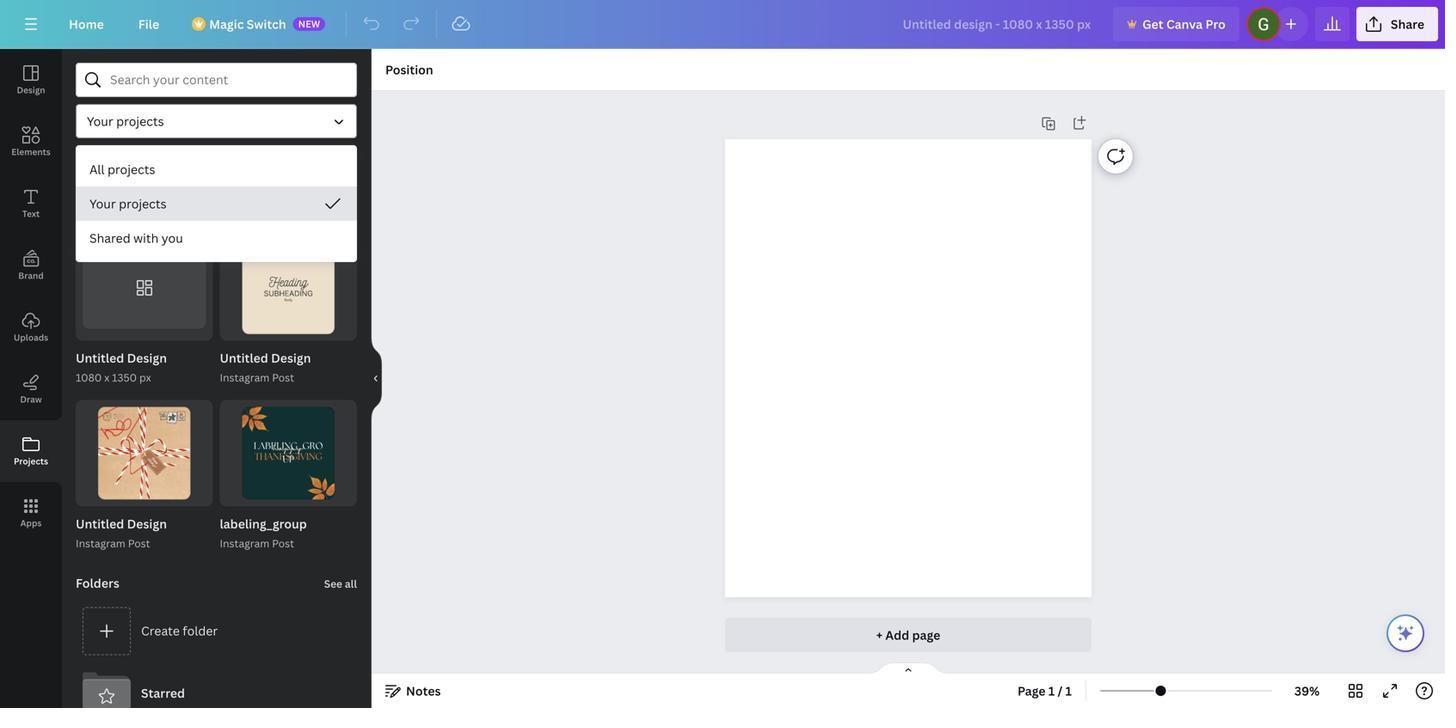 Task type: locate. For each thing, give the bounding box(es) containing it.
untitled
[[76, 350, 124, 367], [220, 350, 268, 367], [76, 516, 124, 532]]

x
[[104, 371, 109, 385]]

projects inside select ownership filter button
[[116, 113, 164, 129]]

+
[[876, 627, 883, 644]]

design button
[[0, 49, 62, 111]]

1 vertical spatial see
[[324, 577, 342, 591]]

1 vertical spatial projects
[[107, 161, 155, 178]]

notes
[[406, 683, 441, 700]]

all inside option
[[89, 161, 105, 178]]

home link
[[55, 7, 118, 41]]

all projects button
[[76, 152, 357, 187]]

get
[[1142, 16, 1163, 32]]

0 vertical spatial projects
[[116, 113, 164, 129]]

1 left the of
[[175, 490, 180, 503]]

projects inside button
[[107, 161, 155, 178]]

1350
[[112, 371, 137, 385]]

your
[[87, 113, 113, 129], [89, 196, 116, 212]]

your inside button
[[89, 196, 116, 212]]

39% button
[[1279, 678, 1335, 705]]

projects up with
[[119, 196, 167, 212]]

1 horizontal spatial untitled design instagram post
[[220, 350, 311, 385]]

apps
[[20, 518, 42, 529]]

you
[[161, 230, 183, 246]]

untitled design group
[[76, 235, 213, 387], [220, 235, 357, 387], [76, 401, 213, 552]]

0 vertical spatial see all button
[[322, 200, 359, 235]]

apps button
[[0, 483, 62, 544]]

projects
[[116, 113, 164, 129], [107, 161, 155, 178], [119, 196, 167, 212]]

1 all from the top
[[345, 211, 357, 225]]

0 vertical spatial see
[[324, 211, 342, 225]]

labeling_group
[[220, 516, 307, 532]]

1 see all from the top
[[324, 211, 357, 225]]

all
[[105, 160, 121, 177], [89, 161, 105, 178]]

1 see all button from the top
[[322, 200, 359, 235]]

design
[[17, 84, 45, 96], [127, 350, 167, 367], [271, 350, 311, 367], [127, 516, 167, 532]]

group
[[76, 235, 213, 341], [220, 235, 357, 341], [220, 401, 357, 507]]

2 vertical spatial projects
[[119, 196, 167, 212]]

get canva pro
[[1142, 16, 1226, 32]]

design inside button
[[17, 84, 45, 96]]

design for group for untitled design instagram post
[[271, 350, 311, 367]]

your projects inside select ownership filter button
[[87, 113, 164, 129]]

designs
[[76, 209, 122, 226]]

magic
[[209, 16, 244, 32]]

canva assistant image
[[1395, 624, 1416, 644]]

2 see all button from the top
[[322, 566, 359, 601]]

your up all button
[[87, 113, 113, 129]]

design inside untitled design 1080 x 1350 px
[[127, 350, 167, 367]]

your up shared
[[89, 196, 116, 212]]

see for designs
[[324, 211, 342, 225]]

0 vertical spatial all
[[345, 211, 357, 225]]

1 vertical spatial your projects
[[89, 196, 167, 212]]

all
[[345, 211, 357, 225], [345, 577, 357, 591]]

projects button
[[0, 421, 62, 483]]

projects for all projects button
[[107, 161, 155, 178]]

see all button for designs
[[322, 200, 359, 235]]

projects up designs
[[107, 161, 155, 178]]

labeling_group group
[[220, 401, 357, 552]]

see for folders
[[324, 577, 342, 591]]

labeling_group instagram post
[[220, 516, 307, 551]]

hide image
[[371, 338, 382, 420]]

all for folders
[[345, 577, 357, 591]]

1 right /
[[1065, 683, 1072, 700]]

2 see from the top
[[324, 577, 342, 591]]

instagram inside labeling_group instagram post
[[220, 537, 270, 551]]

0 horizontal spatial untitled design instagram post
[[76, 516, 167, 551]]

2 all from the top
[[345, 577, 357, 591]]

1 vertical spatial see all button
[[322, 566, 359, 601]]

all for all
[[105, 160, 121, 177]]

1 vertical spatial untitled design instagram post
[[76, 516, 167, 551]]

draw
[[20, 394, 42, 406]]

0 vertical spatial your
[[87, 113, 113, 129]]

text
[[22, 208, 40, 220]]

your inside select ownership filter button
[[87, 113, 113, 129]]

switch
[[247, 16, 286, 32]]

1 see from the top
[[324, 211, 342, 225]]

1 horizontal spatial 1
[[1048, 683, 1055, 700]]

instagram
[[220, 371, 270, 385], [76, 537, 125, 551], [220, 537, 270, 551]]

notes button
[[378, 678, 448, 705]]

2 see all from the top
[[324, 577, 357, 591]]

0 vertical spatial untitled design instagram post
[[220, 350, 311, 385]]

see all for folders
[[324, 577, 357, 591]]

0 horizontal spatial all
[[89, 161, 105, 178]]

your projects down the "all projects"
[[89, 196, 167, 212]]

Design title text field
[[889, 7, 1106, 41]]

Select ownership filter button
[[76, 104, 357, 138]]

untitled design instagram post
[[220, 350, 311, 385], [76, 516, 167, 551]]

your projects button
[[76, 187, 357, 221]]

new
[[298, 17, 320, 30]]

group for untitled design 1080 x 1350 px
[[76, 235, 213, 341]]

see all button
[[322, 200, 359, 235], [322, 566, 359, 601]]

see
[[324, 211, 342, 225], [324, 577, 342, 591]]

your projects
[[87, 113, 164, 129], [89, 196, 167, 212]]

folder
[[183, 623, 218, 640]]

0 vertical spatial see all
[[324, 211, 357, 225]]

magic switch
[[209, 16, 286, 32]]

1080
[[76, 371, 102, 385]]

post
[[272, 371, 294, 385], [128, 537, 150, 551], [272, 537, 294, 551]]

0 vertical spatial your projects
[[87, 113, 164, 129]]

your projects up the "all projects"
[[87, 113, 164, 129]]

of
[[182, 490, 192, 503]]

1 left /
[[1048, 683, 1055, 700]]

1 vertical spatial your
[[89, 196, 116, 212]]

see all
[[324, 211, 357, 225], [324, 577, 357, 591]]

all projects
[[89, 161, 155, 178]]

page
[[912, 627, 940, 644]]

home
[[69, 16, 104, 32]]

projects up the "all projects"
[[116, 113, 164, 129]]

1 vertical spatial all
[[345, 577, 357, 591]]

Search your content search field
[[110, 64, 346, 96]]

0 horizontal spatial 1
[[175, 490, 180, 503]]

all for all projects
[[89, 161, 105, 178]]

share
[[1391, 16, 1424, 32]]

px
[[139, 371, 151, 385]]

1
[[175, 490, 180, 503], [1048, 683, 1055, 700], [1065, 683, 1072, 700]]

1 vertical spatial see all
[[324, 577, 357, 591]]

your projects option
[[76, 187, 357, 221]]

group for untitled design instagram post
[[220, 235, 357, 341]]

create
[[141, 623, 180, 640]]

untitled design 1080 x 1350 px
[[76, 350, 167, 385]]

side panel tab list
[[0, 49, 62, 544]]

elements button
[[0, 111, 62, 173]]

get canva pro button
[[1113, 7, 1239, 41]]

projects for select ownership filter button
[[116, 113, 164, 129]]

pro
[[1206, 16, 1226, 32]]

1 horizontal spatial all
[[105, 160, 121, 177]]



Task type: describe. For each thing, give the bounding box(es) containing it.
page
[[1018, 683, 1046, 700]]

instagram for group for untitled design instagram post
[[220, 371, 270, 385]]

position
[[385, 62, 433, 78]]

main menu bar
[[0, 0, 1445, 49]]

untitled inside untitled design 1080 x 1350 px
[[76, 350, 124, 367]]

file button
[[125, 7, 173, 41]]

untitled design instagram post for 1 of 12 group
[[76, 516, 167, 551]]

/
[[1058, 683, 1063, 700]]

design for 1 of 12 group
[[127, 516, 167, 532]]

+ add page
[[876, 627, 940, 644]]

uploads button
[[0, 297, 62, 359]]

12
[[194, 490, 204, 503]]

1 inside 1 of 12 group
[[175, 490, 180, 503]]

projects inside button
[[119, 196, 167, 212]]

shared with you option
[[76, 221, 357, 255]]

shared with you button
[[76, 221, 357, 255]]

starred
[[141, 685, 185, 702]]

select ownership filter list box
[[76, 152, 357, 255]]

share button
[[1356, 7, 1438, 41]]

all button
[[76, 152, 150, 185]]

shared with you
[[89, 230, 183, 246]]

with
[[133, 230, 159, 246]]

brand button
[[0, 235, 62, 297]]

design for group related to untitled design 1080 x 1350 px
[[127, 350, 167, 367]]

group for labeling_group instagram post
[[220, 401, 357, 507]]

uploads
[[14, 332, 48, 344]]

1 of 12 group
[[76, 401, 213, 507]]

projects
[[14, 456, 48, 467]]

create folder
[[141, 623, 218, 640]]

draw button
[[0, 359, 62, 421]]

page 1 / 1
[[1018, 683, 1072, 700]]

position button
[[378, 56, 440, 83]]

shared
[[89, 230, 131, 246]]

starred button
[[76, 663, 357, 709]]

text button
[[0, 173, 62, 235]]

all for designs
[[345, 211, 357, 225]]

1 of 12
[[175, 490, 204, 503]]

+ add page button
[[725, 618, 1092, 653]]

all projects option
[[76, 152, 357, 187]]

39%
[[1294, 683, 1320, 700]]

show pages image
[[867, 662, 950, 676]]

add
[[885, 627, 909, 644]]

instagram for 1 of 12 group
[[76, 537, 125, 551]]

brand
[[18, 270, 44, 282]]

folders
[[76, 575, 119, 592]]

2 horizontal spatial 1
[[1065, 683, 1072, 700]]

create folder button
[[76, 601, 357, 663]]

canva
[[1166, 16, 1203, 32]]

your projects inside button
[[89, 196, 167, 212]]

file
[[138, 16, 159, 32]]

see all button for folders
[[322, 566, 359, 601]]

elements
[[11, 146, 51, 158]]

see all for designs
[[324, 211, 357, 225]]

post inside labeling_group instagram post
[[272, 537, 294, 551]]

untitled design instagram post for group for untitled design instagram post
[[220, 350, 311, 385]]



Task type: vqa. For each thing, say whether or not it's contained in the screenshot.
"All Projects" LINK
no



